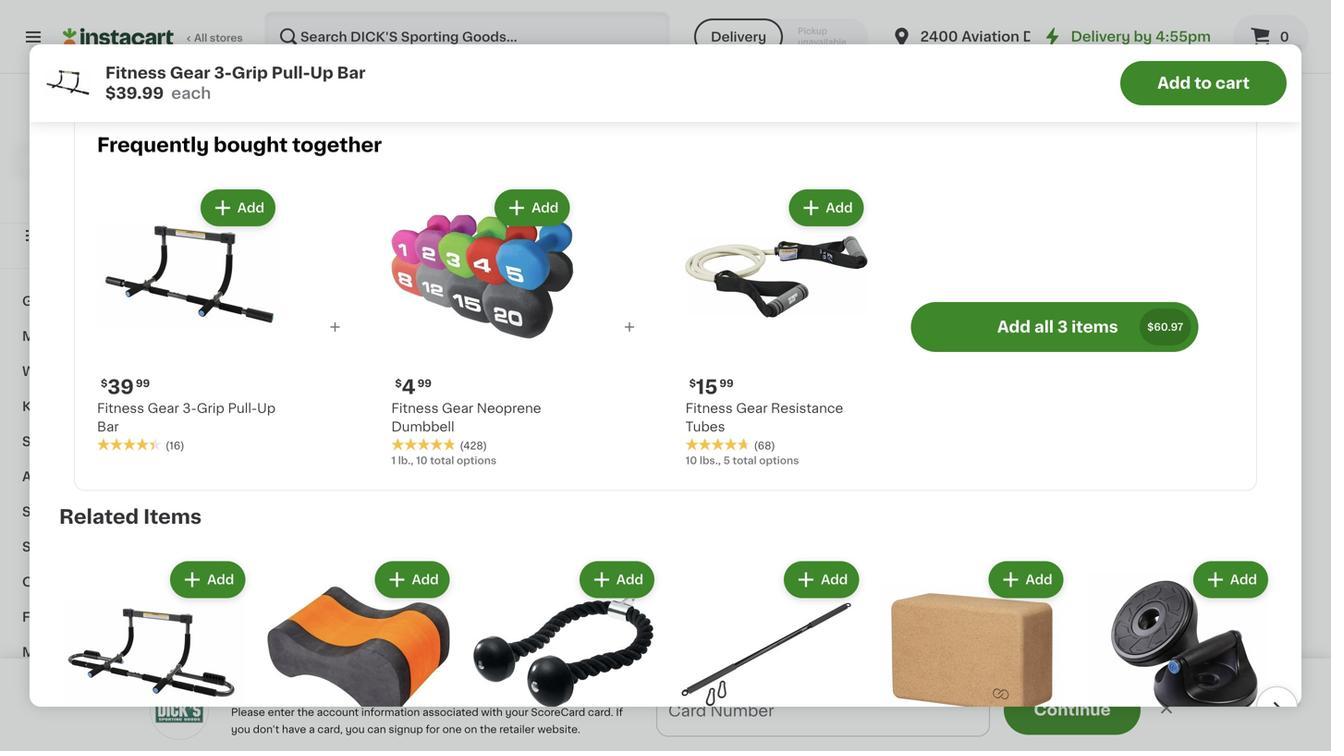 Task type: vqa. For each thing, say whether or not it's contained in the screenshot.
Delivery by 6:15pm
no



Task type: locate. For each thing, give the bounding box(es) containing it.
- down 2400
[[926, 47, 932, 60]]

swimsuit inside "nike women's color block racerback one piece swimsuit"
[[489, 47, 548, 60]]

$5.99 element
[[277, 363, 435, 387]]

4 - from the left
[[1028, 47, 1034, 60]]

add
[[1158, 75, 1191, 91], [52, 197, 74, 207], [237, 202, 265, 215], [532, 202, 559, 215], [826, 202, 853, 215], [393, 214, 420, 227], [565, 214, 592, 227], [1253, 214, 1280, 227], [998, 319, 1031, 335], [207, 574, 234, 587], [412, 574, 439, 587], [617, 574, 644, 587], [821, 574, 848, 587], [1026, 574, 1053, 587], [1231, 574, 1258, 587], [393, 584, 420, 597], [565, 584, 592, 597], [909, 584, 936, 597], [1081, 584, 1108, 597], [1253, 584, 1280, 597], [791, 711, 823, 726]]

close image
[[1158, 700, 1176, 718]]

& down sports gear accessories
[[89, 576, 100, 589]]

- down one-
[[340, 47, 345, 60]]

calia inside the calia women's ruched side tie high rise bottoms
[[1138, 10, 1178, 23]]

pure down neck
[[1037, 47, 1067, 60]]

0 vertical spatial accessories
[[22, 471, 104, 484]]

& inside the tyr women's maxfit splice one-piece swimsuit - black & grey
[[388, 47, 398, 60]]

3- up shoes link
[[183, 402, 197, 415]]

2 horizontal spatial to
[[1195, 75, 1212, 91]]

on up 98
[[643, 711, 665, 726]]

block
[[449, 29, 486, 42]]

delivery inside button
[[711, 31, 767, 43]]

black, left 8,
[[992, 82, 1024, 92]]

0 horizontal spatial you
[[231, 725, 250, 735]]

delivery down open
[[1071, 30, 1131, 43]]

theragun elite handheld percussive massage device
[[1138, 390, 1275, 440]]

0 vertical spatial 12
[[750, 10, 764, 23]]

more up sales
[[22, 646, 57, 659]]

fsa/hsa
[[1139, 345, 1187, 355]]

high right back
[[1001, 29, 1031, 42]]

5 swimsuit from the left
[[966, 47, 1024, 60]]

1 vertical spatial 3
[[709, 711, 720, 726]]

everyday store prices link
[[55, 157, 181, 172]]

100% satisfaction guarantee button
[[29, 172, 207, 191]]

women's up dr
[[1009, 10, 1069, 23]]

2 vertical spatial to
[[884, 711, 900, 726]]

sports
[[22, 506, 67, 519], [22, 541, 67, 554]]

0 horizontal spatial 3
[[709, 711, 720, 726]]

gear up sports gear accessories
[[70, 506, 103, 519]]

gear inside sports gear accessories link
[[70, 541, 103, 554]]

2 horizontal spatial scorecard
[[531, 708, 586, 718]]

1 calia from the left
[[794, 10, 834, 23]]

delivery
[[1071, 30, 1131, 43], [711, 31, 767, 43]]

sports up "outdoors"
[[22, 541, 67, 554]]

- inside the calia women's open back high neck swimsuit - pure black
[[1028, 47, 1034, 60]]

1 vertical spatial health
[[88, 611, 132, 624]]

women's inside the calia women's open back high neck swimsuit - pure black
[[1009, 10, 1069, 23]]

1 horizontal spatial on
[[643, 711, 665, 726]]

item carousel region containing add
[[33, 551, 1298, 752]]

grip inside item carousel region
[[721, 390, 749, 403]]

piece inside the tyr women's maxfit splice one-piece swimsuit - black & grey
[[354, 29, 391, 42]]

gear up dumbbell
[[442, 402, 474, 415]]

sculpt right delivery button
[[794, 29, 835, 42]]

product group containing 4
[[392, 186, 574, 468]]

dick's sporting goods logo image inside dick's sporting goods link
[[100, 96, 135, 131]]

2 calia from the left
[[966, 10, 1006, 23]]

total right the 13
[[372, 82, 396, 92]]

bar up 18,
[[337, 65, 366, 81]]

2 horizontal spatial pull-
[[622, 408, 651, 421]]

3 - from the left
[[926, 47, 932, 60]]

black,
[[992, 82, 1024, 92], [1164, 82, 1196, 92]]

website.
[[538, 725, 581, 735]]

(68)
[[754, 441, 776, 451]]

table
[[856, 408, 890, 421]]

$52.49 original price: $69.99 element
[[794, 733, 951, 752]]

black inside calia women's power sculpt one shoulder one piece swimsuit - pure black
[[827, 66, 862, 79]]

10 left the lbs.,
[[686, 456, 697, 466]]

$ inside $ 39 99
[[101, 379, 108, 389]]

(4)
[[346, 68, 360, 78]]

tubes
[[686, 421, 726, 434]]

99 right '39'
[[136, 379, 150, 389]]

0 horizontal spatial 10
[[416, 456, 428, 466]]

1 horizontal spatial dick's sporting goods logo image
[[150, 682, 209, 741]]

sports inside sports gear link
[[22, 506, 67, 519]]

1 inside "pure black, 1 each, 12 total options"
[[1199, 82, 1203, 92]]

1 vertical spatial the
[[480, 725, 497, 735]]

high inside the calia women's open back high neck swimsuit - pure black
[[1001, 29, 1031, 42]]

please
[[231, 708, 265, 718]]

1 horizontal spatial you
[[346, 725, 365, 735]]

black down open
[[1070, 47, 1105, 60]]

women's up one-
[[307, 10, 366, 23]]

dick's sporting goods logo image left please in the left bottom of the page
[[150, 682, 209, 741]]

add all 3 items
[[998, 319, 1119, 335]]

1 horizontal spatial 3
[[1058, 319, 1068, 335]]

accessories down related items
[[106, 541, 188, 554]]

1 horizontal spatial more
[[999, 714, 1027, 724]]

fitness gear 3-grip pull-up bar inside item carousel region
[[622, 390, 749, 421]]

instacart logo image
[[63, 26, 174, 48]]

product group
[[97, 186, 279, 454], [392, 186, 574, 468], [686, 186, 868, 468], [277, 198, 435, 456], [449, 198, 607, 471], [622, 198, 779, 441], [1138, 198, 1295, 474], [59, 558, 249, 752], [264, 558, 454, 752], [469, 558, 658, 752], [673, 558, 863, 752], [878, 558, 1068, 752], [1083, 558, 1273, 752], [277, 568, 435, 752], [449, 568, 607, 752], [794, 568, 951, 752], [966, 568, 1123, 752], [1138, 568, 1295, 752]]

1 horizontal spatial bar
[[337, 65, 366, 81]]

0 horizontal spatial more
[[22, 646, 57, 659]]

3 inside treatment tracker modal dialog
[[709, 711, 720, 726]]

1 vertical spatial fitness & health
[[22, 611, 132, 624]]

fitness up tubes
[[686, 402, 733, 415]]

with up retailer
[[481, 708, 503, 718]]

to
[[1195, 75, 1212, 91], [135, 197, 146, 207], [884, 711, 900, 726]]

0 horizontal spatial delivery
[[711, 31, 767, 43]]

bar inside fitness gear 3-grip pull-up bar $39.99 each
[[337, 65, 366, 81]]

1 horizontal spatial health
[[378, 141, 447, 160]]

more inside button
[[999, 714, 1027, 724]]

calia for side
[[1138, 10, 1178, 23]]

$ 15 99
[[690, 378, 734, 397]]

frequently
[[97, 135, 209, 155]]

0 horizontal spatial high
[[1001, 29, 1031, 42]]

the left retailer
[[480, 725, 497, 735]]

piece
[[354, 29, 391, 42], [449, 47, 486, 60], [622, 47, 658, 60], [824, 47, 861, 60]]

tyr
[[277, 10, 303, 23]]

1 inside product group
[[392, 456, 396, 466]]

women's for one-
[[307, 10, 366, 23]]

a
[[309, 725, 315, 735]]

0 horizontal spatial to
[[135, 197, 146, 207]]

1 vertical spatial item carousel region
[[33, 551, 1298, 752]]

99 inside $ 15 99
[[720, 379, 734, 389]]

99 inside $ 39 99
[[136, 379, 150, 389]]

(16) up accessories link
[[166, 441, 185, 451]]

fitness gear 3-grip pull-up bar down $ 39 99
[[97, 402, 276, 434]]

0 vertical spatial your
[[300, 688, 331, 701]]

2 women's from the left
[[482, 10, 541, 23]]

0 horizontal spatial fitness gear 3-grip pull-up bar
[[97, 402, 276, 434]]

resistance
[[771, 402, 844, 415]]

0 horizontal spatial scorecard
[[76, 197, 132, 207]]

0 vertical spatial with
[[267, 688, 297, 701]]

swimsuit down aviation
[[966, 47, 1024, 60]]

3- down $39.99 element
[[707, 390, 721, 403]]

women's inside calia women's size 12 sculpt wrapped one piece swimsuit - black
[[657, 10, 717, 23]]

on inside treatment tracker modal dialog
[[643, 711, 665, 726]]

10
[[416, 456, 428, 466], [686, 456, 697, 466]]

1 10 from the left
[[416, 456, 428, 466]]

- down dr
[[1028, 47, 1034, 60]]

0 vertical spatial item carousel region
[[277, 132, 1295, 487]]

calia right delivery button
[[794, 10, 834, 23]]

5
[[724, 456, 731, 466]]

2 swimsuit from the left
[[489, 47, 548, 60]]

99 for 15
[[720, 379, 734, 389]]

2 high from the left
[[1192, 29, 1223, 42]]

items
[[1072, 319, 1119, 335]]

women's inside the calia women's ruched side tie high rise bottoms
[[1181, 10, 1241, 23]]

1 horizontal spatial to
[[884, 711, 900, 726]]

women's up wrapped
[[657, 10, 717, 23]]

$39.99
[[105, 86, 164, 101]]

can
[[367, 725, 386, 735]]

fitness & health down outdoors & recreation
[[22, 611, 132, 624]]

0 vertical spatial the
[[297, 708, 314, 718]]

women's up racerback
[[482, 10, 541, 23]]

health
[[378, 141, 447, 160], [88, 611, 132, 624]]

you down please in the left bottom of the page
[[231, 725, 250, 735]]

1 horizontal spatial grip
[[232, 65, 268, 81]]

1 horizontal spatial scorecard
[[334, 688, 408, 701]]

orders
[[723, 711, 777, 726]]

0 horizontal spatial your
[[300, 688, 331, 701]]

None search field
[[265, 11, 671, 63]]

fitness up dumbbell
[[392, 402, 439, 415]]

$ inside $ 4 99
[[395, 379, 402, 389]]

women's inside the tyr women's maxfit splice one-piece swimsuit - black & grey
[[307, 10, 366, 23]]

0 horizontal spatial the
[[297, 708, 314, 718]]

★★★★★
[[277, 65, 342, 78], [277, 65, 342, 78], [1138, 65, 1202, 78], [1138, 65, 1202, 78], [449, 426, 514, 439], [449, 426, 514, 439], [622, 426, 686, 439], [622, 426, 686, 439], [97, 439, 162, 452], [97, 439, 162, 452], [392, 439, 456, 452], [392, 439, 456, 452], [686, 439, 751, 452], [686, 439, 751, 452]]

2 vertical spatial scorecard
[[531, 708, 586, 718]]

delivery down size
[[711, 31, 767, 43]]

up inside item carousel region
[[651, 408, 669, 421]]

calia up side
[[1138, 10, 1178, 23]]

0 horizontal spatial fitness & health
[[22, 611, 132, 624]]

gear up each
[[170, 65, 210, 81]]

bar down '39'
[[97, 421, 119, 434]]

1 vertical spatial scorecard
[[334, 688, 408, 701]]

neck
[[1035, 29, 1068, 42]]

black, for -
[[992, 82, 1024, 92]]

one down size
[[729, 29, 757, 42]]

1 horizontal spatial the
[[480, 725, 497, 735]]

sculpt inside calia women's power sculpt one shoulder one piece swimsuit - pure black
[[794, 29, 835, 42]]

gatorade
[[277, 390, 339, 403]]

1 vertical spatial (16)
[[166, 441, 185, 451]]

0 horizontal spatial health
[[88, 611, 132, 624]]

information
[[362, 708, 420, 718]]

item carousel region
[[277, 132, 1295, 487], [33, 551, 1298, 752]]

swimsuit down splice
[[277, 47, 336, 60]]

3 right the all
[[1058, 319, 1068, 335]]

99 for 39
[[136, 379, 150, 389]]

&
[[388, 47, 398, 60], [357, 141, 374, 160], [89, 576, 100, 589], [74, 611, 85, 624]]

delivery by 4:55pm
[[1071, 30, 1212, 43]]

total
[[372, 82, 396, 92], [1055, 82, 1079, 92], [1250, 82, 1274, 92], [563, 443, 587, 454], [430, 456, 454, 466], [733, 456, 757, 466]]

one right delivery button
[[794, 47, 821, 60]]

squeeze
[[277, 408, 334, 421]]

0 vertical spatial sports
[[22, 506, 67, 519]]

99 down more button
[[1005, 736, 1019, 746]]

accessories
[[22, 471, 104, 484], [106, 541, 188, 554]]

1 left each,
[[1199, 82, 1203, 92]]

12 inside "pure black, 1 each, 12 total options"
[[1237, 82, 1248, 92]]

0 vertical spatial 1
[[1199, 82, 1203, 92]]

100% satisfaction guarantee
[[47, 178, 196, 188]]

fitness down "outdoors"
[[22, 611, 71, 624]]

total right lb.,
[[430, 456, 454, 466]]

your up account
[[300, 688, 331, 701]]

1 horizontal spatial up
[[310, 65, 334, 81]]

3 calia from the left
[[1138, 10, 1178, 23]]

women's inside calia women's power sculpt one shoulder one piece swimsuit - pure black
[[837, 10, 897, 23]]

1 vertical spatial 12
[[1237, 82, 1248, 92]]

sports gear accessories link
[[11, 530, 225, 565]]

calia inside calia women's power sculpt one shoulder one piece swimsuit - pure black
[[794, 10, 834, 23]]

3 right next
[[709, 711, 720, 726]]

0 vertical spatial 3
[[1058, 319, 1068, 335]]

1 horizontal spatial 12
[[1237, 82, 1248, 92]]

sculpt inside calia women's size 12 sculpt wrapped one piece swimsuit - black
[[622, 29, 663, 42]]

0 vertical spatial health
[[378, 141, 447, 160]]

continue button
[[1004, 686, 1141, 736]]

total right 29
[[1055, 82, 1079, 92]]

1 vertical spatial with
[[481, 708, 503, 718]]

it
[[81, 192, 90, 205]]

1 horizontal spatial 3-
[[214, 65, 232, 81]]

pull- left tubes
[[622, 408, 651, 421]]

calia inside the calia women's open back high neck swimsuit - pure black
[[966, 10, 1006, 23]]

1 sports from the top
[[22, 506, 67, 519]]

0 horizontal spatial calia
[[794, 10, 834, 23]]

more for more link
[[22, 646, 57, 659]]

elite
[[1202, 390, 1230, 403]]

1 vertical spatial sports
[[22, 541, 67, 554]]

fitness inside fitness gear resistance tubes
[[686, 402, 733, 415]]

fitness & health down the black/grey, 18, 13 total options
[[277, 141, 447, 160]]

total right "2"
[[563, 443, 587, 454]]

total right each,
[[1250, 82, 1274, 92]]

10 right lb.,
[[416, 456, 428, 466]]

0 horizontal spatial with
[[267, 688, 297, 701]]

have
[[282, 725, 306, 735]]

0 horizontal spatial sculpt
[[622, 29, 663, 42]]

(36)
[[1206, 68, 1227, 78]]

fitness
[[105, 65, 166, 81], [277, 141, 353, 160], [622, 390, 669, 403], [97, 402, 144, 415], [392, 402, 439, 415], [686, 402, 733, 415], [22, 611, 71, 624]]

- down wrapped
[[724, 47, 729, 60]]

0 horizontal spatial 12
[[750, 10, 764, 23]]

- inside calia women's size 12 sculpt wrapped one piece swimsuit - black
[[724, 47, 729, 60]]

total right 5
[[733, 456, 757, 466]]

0 vertical spatial nike
[[449, 10, 478, 23]]

women's inside "nike women's color block racerback one piece swimsuit"
[[482, 10, 541, 23]]

with up enter on the bottom
[[267, 688, 297, 701]]

enter
[[268, 708, 295, 718]]

4 swimsuit from the left
[[864, 47, 923, 60]]

women's up shoulder
[[837, 10, 897, 23]]

nike inside nike fundamental speed rope
[[449, 390, 478, 403]]

6 women's from the left
[[1181, 10, 1241, 23]]

1 horizontal spatial your
[[506, 708, 529, 718]]

more for more button
[[999, 714, 1027, 724]]

1 nike from the top
[[449, 10, 478, 23]]

options inside the black/grey, 18, 13 total options
[[277, 97, 317, 107]]

dick's sporting goods logo image
[[100, 96, 135, 131], [150, 682, 209, 741]]

shoes link
[[11, 425, 225, 460]]

& down outdoors & recreation
[[74, 611, 85, 624]]

0 horizontal spatial (16)
[[166, 441, 185, 451]]

2 horizontal spatial grip
[[721, 390, 749, 403]]

99 inside $ 4 99
[[418, 379, 432, 389]]

pull- up black/grey,
[[272, 65, 310, 81]]

pure inside the calia women's open back high neck swimsuit - pure black
[[1037, 47, 1067, 60]]

bought
[[214, 135, 288, 155]]

outdoors & recreation
[[22, 576, 176, 589]]

99 right 4
[[418, 379, 432, 389]]

black, inside "pure black, 1 each, 12 total options"
[[1164, 82, 1196, 92]]

1 horizontal spatial calia
[[966, 10, 1006, 23]]

1 horizontal spatial pull-
[[272, 65, 310, 81]]

splice
[[277, 29, 318, 42]]

0 horizontal spatial black,
[[992, 82, 1024, 92]]

1 horizontal spatial with
[[481, 708, 503, 718]]

1 women's from the left
[[307, 10, 366, 23]]

calia
[[622, 10, 654, 23]]

speed
[[449, 408, 492, 421]]

calia up back
[[966, 10, 1006, 23]]

0 horizontal spatial up
[[257, 402, 276, 415]]

12 right each,
[[1237, 82, 1248, 92]]

inversion
[[794, 408, 853, 421]]

2 sculpt from the left
[[794, 29, 835, 42]]

swimsuit down racerback
[[489, 47, 548, 60]]

nike inside "nike women's color block racerback one piece swimsuit"
[[449, 10, 478, 23]]

(16) inside item carousel region
[[690, 429, 709, 439]]

Card Number text field
[[658, 686, 990, 737]]

1 horizontal spatial black,
[[1164, 82, 1196, 92]]

bar inside item carousel region
[[673, 408, 694, 421]]

1 vertical spatial more
[[999, 714, 1027, 724]]

maxfit
[[370, 10, 411, 23]]

teeter fitspine x1 inversion table
[[794, 390, 909, 421]]

0 horizontal spatial dick's sporting goods logo image
[[100, 96, 135, 131]]

one down "color"
[[562, 29, 589, 42]]

sculpt down calia at the left top of page
[[622, 29, 663, 42]]

1 horizontal spatial delivery
[[1071, 30, 1131, 43]]

2 horizontal spatial up
[[651, 408, 669, 421]]

$ for 4
[[395, 379, 402, 389]]

1 left lb.,
[[392, 456, 396, 466]]

up up black/grey,
[[310, 65, 334, 81]]

0 horizontal spatial grip
[[197, 402, 225, 415]]

2 10 from the left
[[686, 456, 697, 466]]

(16) for product group containing fitness gear 3-grip pull-up bar
[[690, 429, 709, 439]]

gear down 'related'
[[70, 541, 103, 554]]

accessories up sports gear
[[22, 471, 104, 484]]

bottle
[[337, 408, 377, 421]]

fitness gear 3-grip pull-up bar down $39.99 element
[[622, 390, 749, 421]]

one inside calia women's size 12 sculpt wrapped one piece swimsuit - black
[[729, 29, 757, 42]]

contour
[[342, 390, 395, 403]]

associated
[[423, 708, 479, 718]]

2 horizontal spatial bar
[[673, 408, 694, 421]]

shop link
[[11, 143, 225, 180]]

pull- inside item carousel region
[[622, 408, 651, 421]]

black inside the tyr women's maxfit splice one-piece swimsuit - black & grey
[[349, 47, 384, 60]]

0 vertical spatial scorecard
[[76, 197, 132, 207]]

2 - from the left
[[724, 47, 729, 60]]

1 horizontal spatial (16)
[[690, 429, 709, 439]]

1 high from the left
[[1001, 29, 1031, 42]]

1 horizontal spatial accessories
[[106, 541, 188, 554]]

12 inside calia women's size 12 sculpt wrapped one piece swimsuit - black
[[750, 10, 764, 23]]

health inside item carousel region
[[378, 141, 447, 160]]

5 women's from the left
[[1009, 10, 1069, 23]]

calia
[[794, 10, 834, 23], [966, 10, 1006, 23], [1138, 10, 1178, 23]]

calia for back
[[966, 10, 1006, 23]]

1 horizontal spatial high
[[1192, 29, 1223, 42]]

fitness down the black/grey, 18, 13 total options
[[277, 141, 353, 160]]

1 horizontal spatial 10
[[686, 456, 697, 466]]

fitness inside the fitness gear neoprene dumbbell
[[392, 402, 439, 415]]

fitness gear resistance tubes
[[686, 402, 844, 434]]

1 horizontal spatial 1
[[1199, 82, 1203, 92]]

don't
[[253, 725, 280, 735]]

3- down stores
[[214, 65, 232, 81]]

high
[[1001, 29, 1031, 42], [1192, 29, 1223, 42]]

2 black, from the left
[[1164, 82, 1196, 92]]

1 vertical spatial 1
[[392, 456, 396, 466]]

1 vertical spatial dick's sporting goods logo image
[[150, 682, 209, 741]]

1 swimsuit from the left
[[277, 47, 336, 60]]

1 - from the left
[[340, 47, 345, 60]]

2 horizontal spatial 3-
[[707, 390, 721, 403]]

sports up sports gear accessories
[[22, 506, 67, 519]]

gear inside sports gear link
[[70, 506, 103, 519]]

high right tie
[[1192, 29, 1223, 42]]

1 vertical spatial your
[[506, 708, 529, 718]]

buy
[[52, 192, 78, 205]]

& left grey
[[388, 47, 398, 60]]

everyday store prices
[[55, 160, 170, 170]]

2 nike from the top
[[449, 390, 478, 403]]

fundamental
[[482, 390, 567, 403]]

black/grey, 18, 13 total options
[[277, 82, 396, 107]]

2 horizontal spatial calia
[[1138, 10, 1178, 23]]

0 horizontal spatial on
[[465, 725, 478, 735]]

1 black, from the left
[[992, 82, 1024, 92]]

bar down $ 15 99
[[673, 408, 694, 421]]

women's up 4:55pm
[[1181, 10, 1241, 23]]

pure black, 1 each, 12 total options
[[1138, 82, 1274, 107]]

1 you from the left
[[231, 725, 250, 735]]

gear up "(68)"
[[736, 402, 768, 415]]

0 vertical spatial more
[[22, 646, 57, 659]]

add inside add scorecard to save link
[[52, 197, 74, 207]]

0 horizontal spatial accessories
[[22, 471, 104, 484]]

swimsuit down shoulder
[[864, 47, 923, 60]]

1 vertical spatial nike
[[449, 390, 478, 403]]

0 vertical spatial fitness & health
[[277, 141, 447, 160]]

(428)
[[460, 441, 487, 451]]

up left tubes
[[651, 408, 669, 421]]

1 horizontal spatial fitness & health
[[277, 141, 447, 160]]

pure down the bottoms
[[1138, 82, 1162, 92]]

2400
[[921, 30, 959, 43]]

outdoors
[[22, 576, 86, 589]]

up
[[310, 65, 334, 81], [257, 402, 276, 415], [651, 408, 669, 421]]

1 sculpt from the left
[[622, 29, 663, 42]]

$ inside $ 15 99
[[690, 379, 696, 389]]

your up retailer
[[506, 708, 529, 718]]

up left "squeeze" on the left
[[257, 402, 276, 415]]

3 swimsuit from the left
[[661, 47, 720, 60]]

2 sports from the top
[[22, 541, 67, 554]]

1 horizontal spatial fitness gear 3-grip pull-up bar
[[622, 390, 749, 421]]

0 vertical spatial to
[[1195, 75, 1212, 91]]

4 women's from the left
[[837, 10, 897, 23]]

3 women's from the left
[[657, 10, 717, 23]]

swimsuit down wrapped
[[661, 47, 720, 60]]

sports for sports gear accessories
[[22, 541, 67, 554]]

pull- left "squeeze" on the left
[[228, 402, 257, 415]]

bottoms
[[1138, 47, 1194, 60]]

nike up block on the left of page
[[449, 10, 478, 23]]

black down the service type group
[[827, 66, 862, 79]]

more up $89.99 original price: $114.99 element
[[999, 714, 1027, 724]]

0 horizontal spatial 1
[[392, 456, 396, 466]]

0 vertical spatial (16)
[[690, 429, 709, 439]]

sports inside sports gear accessories link
[[22, 541, 67, 554]]

dick's sporting goods logo image up dick's sporting goods
[[100, 96, 135, 131]]

1 horizontal spatial sculpt
[[794, 29, 835, 42]]

99 right 15
[[720, 379, 734, 389]]

black, down the bottoms
[[1164, 82, 1196, 92]]

0 vertical spatial dick's sporting goods logo image
[[100, 96, 135, 131]]

0 button
[[1234, 15, 1310, 59]]

fitness up $39.99 on the top of page
[[105, 65, 166, 81]]



Task type: describe. For each thing, give the bounding box(es) containing it.
$10.00
[[827, 711, 880, 726]]

$39.99 element
[[622, 363, 779, 387]]

nike women's color block racerback one piece swimsuit
[[449, 10, 589, 60]]

wrapped
[[667, 29, 726, 42]]

sports for sports gear
[[22, 506, 67, 519]]

add inside add to cart button
[[1158, 75, 1191, 91]]

$79.98 original price: $104.99 element
[[622, 733, 779, 752]]

store
[[107, 160, 134, 170]]

fitness down '39'
[[97, 402, 144, 415]]

gear down $39.99 element
[[672, 390, 704, 403]]

service type group
[[695, 18, 869, 55]]

calia women's open back high neck swimsuit - pure black
[[966, 10, 1108, 60]]

men link
[[11, 319, 225, 354]]

one inside "nike women's color block racerback one piece swimsuit"
[[562, 29, 589, 42]]

swimsuit inside calia women's size 12 sculpt wrapped one piece swimsuit - black
[[661, 47, 720, 60]]

fitness & health inside item carousel region
[[277, 141, 447, 160]]

women's for tie
[[1181, 10, 1241, 23]]

free
[[535, 711, 569, 726]]

piece inside "nike women's color block racerback one piece swimsuit"
[[449, 47, 486, 60]]

neoprene
[[477, 402, 542, 415]]

cart
[[1216, 75, 1250, 91]]

to inside button
[[1195, 75, 1212, 91]]

29
[[1039, 82, 1053, 92]]

frequently bought together
[[97, 135, 382, 155]]

grey
[[401, 47, 433, 60]]

women's for high
[[1009, 10, 1069, 23]]

$ for 15
[[690, 379, 696, 389]]

up inside fitness gear 3-grip pull-up bar $39.99 each
[[310, 65, 334, 81]]

sales
[[22, 682, 58, 695]]

get
[[501, 711, 531, 726]]

swimsuit inside calia women's power sculpt one shoulder one piece swimsuit - pure black
[[864, 47, 923, 60]]

black inside the calia women's open back high neck swimsuit - pure black
[[1070, 47, 1105, 60]]

stores
[[210, 33, 243, 43]]

0 horizontal spatial bar
[[97, 421, 119, 434]]

pure inside "pure black, 1 each, 12 total options"
[[1138, 82, 1162, 92]]

all stores link
[[63, 11, 244, 63]]

gatorade contour squeeze bottle 32 oz.
[[277, 390, 418, 421]]

0 horizontal spatial pull-
[[228, 402, 257, 415]]

kids
[[22, 400, 52, 413]]

& inside fitness & health link
[[74, 611, 85, 624]]

teeter
[[794, 390, 835, 403]]

pure down 2400 aviation dr
[[966, 82, 990, 92]]

gatorade contour squeeze bottle 32 oz. button
[[277, 198, 435, 456]]

nike for nike women's color block racerback one piece swimsuit
[[449, 10, 478, 23]]

nike fundamental speed rope
[[449, 390, 567, 421]]

delivery for delivery
[[711, 31, 767, 43]]

delivery
[[572, 711, 640, 726]]

items
[[143, 508, 202, 527]]

nike women's color block racerback one piece swimsuit button
[[449, 0, 607, 95]]

swimsuit inside the tyr women's maxfit splice one-piece swimsuit - black & grey
[[277, 47, 336, 60]]

gifting link
[[11, 284, 225, 319]]

black, for bottoms
[[1164, 82, 1196, 92]]

0 horizontal spatial 3-
[[183, 402, 197, 415]]

save
[[231, 688, 264, 701]]

women's for sculpt
[[657, 10, 717, 23]]

to inside treatment tracker modal dialog
[[884, 711, 900, 726]]

2 you from the left
[[346, 725, 365, 735]]

teeter fitspine x1 inversion table button
[[794, 198, 951, 456]]

3- inside fitness gear 3-grip pull-up bar $39.99 each
[[214, 65, 232, 81]]

qualify.
[[904, 711, 962, 726]]

- inside calia women's power sculpt one shoulder one piece swimsuit - pure black
[[926, 47, 932, 60]]

fitness gear 3-grip pull-up bar $39.99 each
[[105, 65, 366, 101]]

related items
[[59, 508, 202, 527]]

delivery for delivery by 4:55pm
[[1071, 30, 1131, 43]]

card,
[[318, 725, 343, 735]]

piece inside calia women's size 12 sculpt wrapped one piece swimsuit - black
[[622, 47, 658, 60]]

nike for nike fundamental speed rope
[[449, 390, 478, 403]]

product group containing 15
[[686, 186, 868, 468]]

add scorecard to save
[[52, 197, 172, 207]]

delivery by 4:55pm link
[[1042, 26, 1212, 48]]

by
[[1134, 30, 1153, 43]]

women's for one
[[837, 10, 897, 23]]

total inside the black/grey, 18, 13 total options
[[372, 82, 396, 92]]

gifting
[[22, 295, 69, 308]]

accessories link
[[11, 460, 225, 495]]

options inside black/white/white, 2 total options
[[449, 458, 489, 468]]

everyday
[[55, 160, 105, 170]]

get free delivery on next 3 orders • add $10.00 to qualify.
[[501, 711, 962, 726]]

add inside treatment tracker modal dialog
[[791, 711, 823, 726]]

pure inside calia women's power sculpt one shoulder one piece swimsuit - pure black
[[794, 66, 823, 79]]

theragun
[[1138, 390, 1199, 403]]

shop
[[52, 155, 86, 168]]

grip inside fitness gear 3-grip pull-up bar $39.99 each
[[232, 65, 268, 81]]

card!
[[411, 688, 446, 701]]

dumbbell
[[392, 421, 455, 434]]

$399.00
[[1211, 371, 1267, 384]]

$ for 39
[[101, 379, 108, 389]]

swimsuit inside the calia women's open back high neck swimsuit - pure black
[[966, 47, 1024, 60]]

black/grey,
[[277, 82, 339, 92]]

high inside the calia women's ruched side tie high rise bottoms
[[1192, 29, 1223, 42]]

treatment tracker modal dialog
[[240, 685, 1332, 752]]

women's for racerback
[[482, 10, 541, 23]]

item carousel region containing fitness & health
[[277, 132, 1295, 487]]

ruched
[[1244, 10, 1294, 23]]

$ inside '$52.49 original price: $69.99' element
[[797, 736, 804, 746]]

(16) for product group containing 39
[[166, 441, 185, 451]]

women
[[22, 365, 73, 378]]

fitness down $39.99 element
[[622, 390, 669, 403]]

percussive
[[1204, 408, 1275, 421]]

black/white/white,
[[449, 443, 551, 454]]

buy it again
[[52, 192, 130, 205]]

fitness gear neoprene dumbbell
[[392, 402, 542, 434]]

one left shoulder
[[839, 29, 866, 42]]

black inside calia women's size 12 sculpt wrapped one piece swimsuit - black
[[733, 47, 768, 60]]

calia women's size 12 sculpt wrapped one piece swimsuit - black button
[[622, 0, 779, 110]]

account
[[317, 708, 359, 718]]

back
[[966, 29, 998, 42]]

satisfaction
[[78, 178, 140, 188]]

& inside outdoors & recreation link
[[89, 576, 100, 589]]

sports gear link
[[11, 495, 225, 530]]

tyr women's maxfit splice one-piece swimsuit - black & grey
[[277, 10, 433, 60]]

pull- inside fitness gear 3-grip pull-up bar $39.99 each
[[272, 65, 310, 81]]

continue
[[1034, 703, 1111, 719]]

100%
[[47, 178, 75, 188]]

hydration
[[22, 717, 89, 730]]

98 button
[[622, 568, 779, 752]]

product group containing fitness gear 3-grip pull-up bar
[[622, 198, 779, 441]]

1 vertical spatial accessories
[[106, 541, 188, 554]]

99 for 4
[[418, 379, 432, 389]]

gear inside the fitness gear neoprene dumbbell
[[442, 402, 474, 415]]

if
[[616, 708, 623, 718]]

$89.99 original price: $114.99 element
[[966, 733, 1123, 752]]

98
[[659, 736, 673, 746]]

fitspine
[[838, 390, 891, 403]]

on inside save with your scorecard card! please enter the account information associated with your scorecard card. if you don't have a card, you can signup for one on the retailer website.
[[465, 725, 478, 735]]

add scorecard to save link
[[52, 194, 183, 209]]

$ inside $89.99 original price: $114.99 element
[[969, 736, 976, 746]]

aviation
[[962, 30, 1020, 43]]

guarantee
[[142, 178, 196, 188]]

gear inside fitness gear resistance tubes
[[736, 402, 768, 415]]

related
[[59, 508, 139, 527]]

total inside black/white/white, 2 total options
[[563, 443, 587, 454]]

black/white/white, 2 total options
[[449, 443, 587, 468]]

add to cart
[[1158, 75, 1250, 91]]

•
[[781, 711, 787, 726]]

calia for sculpt
[[794, 10, 834, 23]]

fitness inside fitness gear 3-grip pull-up bar $39.99 each
[[105, 65, 166, 81]]

total inside "pure black, 1 each, 12 total options"
[[1250, 82, 1274, 92]]

1 vertical spatial to
[[135, 197, 146, 207]]

color
[[545, 10, 580, 23]]

one-
[[321, 29, 354, 42]]

0
[[1281, 31, 1290, 43]]

& down the black/grey, 18, 13 total options
[[357, 141, 374, 160]]

handheld
[[1138, 408, 1201, 421]]

more link
[[11, 635, 225, 671]]

4:55pm
[[1156, 30, 1212, 43]]

product group containing 39
[[97, 186, 279, 454]]

dick's sporting goods link
[[40, 96, 196, 154]]

gear inside fitness gear 3-grip pull-up bar $39.99 each
[[170, 65, 210, 81]]

fitness gear 3-grip pull-up bar for product group containing 39
[[97, 402, 276, 434]]

shoulder
[[869, 29, 928, 42]]

- inside the tyr women's maxfit splice one-piece swimsuit - black & grey
[[340, 47, 345, 60]]

all
[[194, 33, 207, 43]]

racerback
[[489, 29, 559, 42]]

gear down $ 39 99
[[148, 402, 179, 415]]

piece inside calia women's power sculpt one shoulder one piece swimsuit - pure black
[[824, 47, 861, 60]]

sales link
[[11, 671, 225, 706]]

fitness gear 3-grip pull-up bar for product group containing fitness gear 3-grip pull-up bar
[[622, 390, 749, 421]]

fitness & health inside fitness & health link
[[22, 611, 132, 624]]

options inside "pure black, 1 each, 12 total options"
[[1138, 97, 1177, 107]]

$ 39 99
[[101, 378, 150, 397]]



